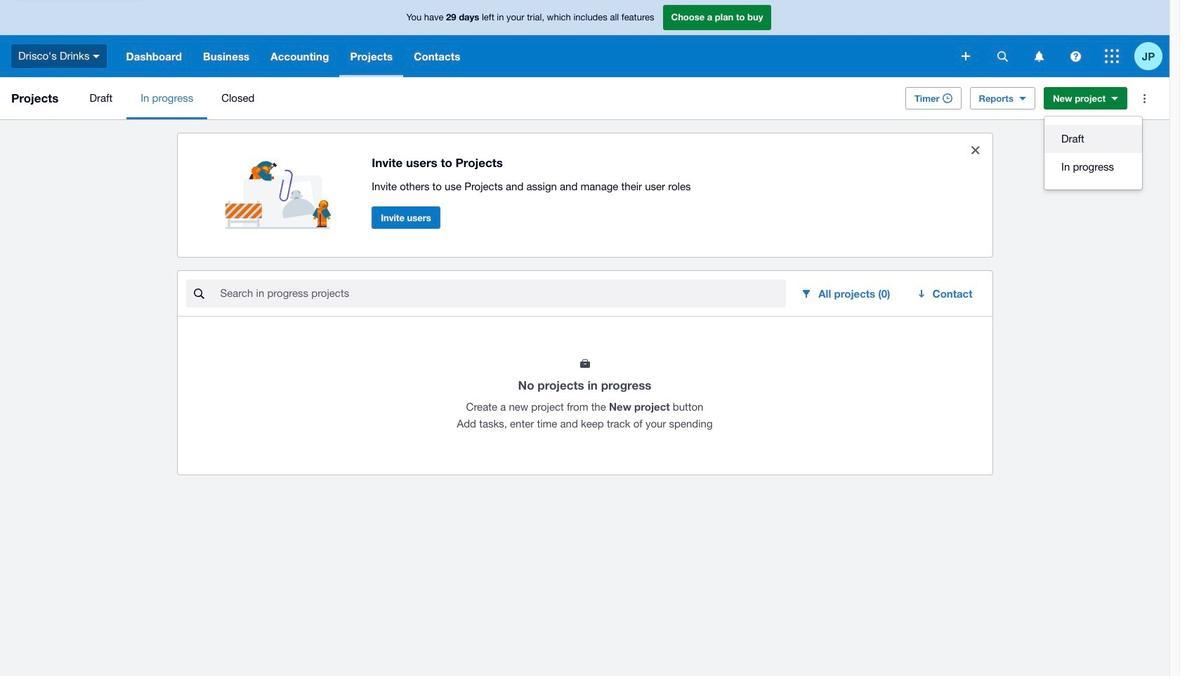 Task type: vqa. For each thing, say whether or not it's contained in the screenshot.
1st Delete line item icon from the bottom of the page
no



Task type: describe. For each thing, give the bounding box(es) containing it.
0 horizontal spatial svg image
[[93, 55, 100, 58]]

1 horizontal spatial svg image
[[997, 51, 1008, 61]]

clear image
[[961, 136, 989, 164]]



Task type: locate. For each thing, give the bounding box(es) containing it.
group
[[1044, 117, 1142, 190]]

more options image
[[1130, 84, 1158, 112]]

invite users to projects image
[[225, 145, 338, 229]]

svg image
[[997, 51, 1008, 61], [93, 55, 100, 58]]

Search in progress projects search field
[[219, 280, 786, 307]]

banner
[[0, 0, 1170, 77]]

svg image
[[1105, 49, 1119, 63], [1034, 51, 1043, 61], [1070, 51, 1081, 61], [962, 52, 970, 60]]

list box
[[1044, 117, 1142, 190]]



